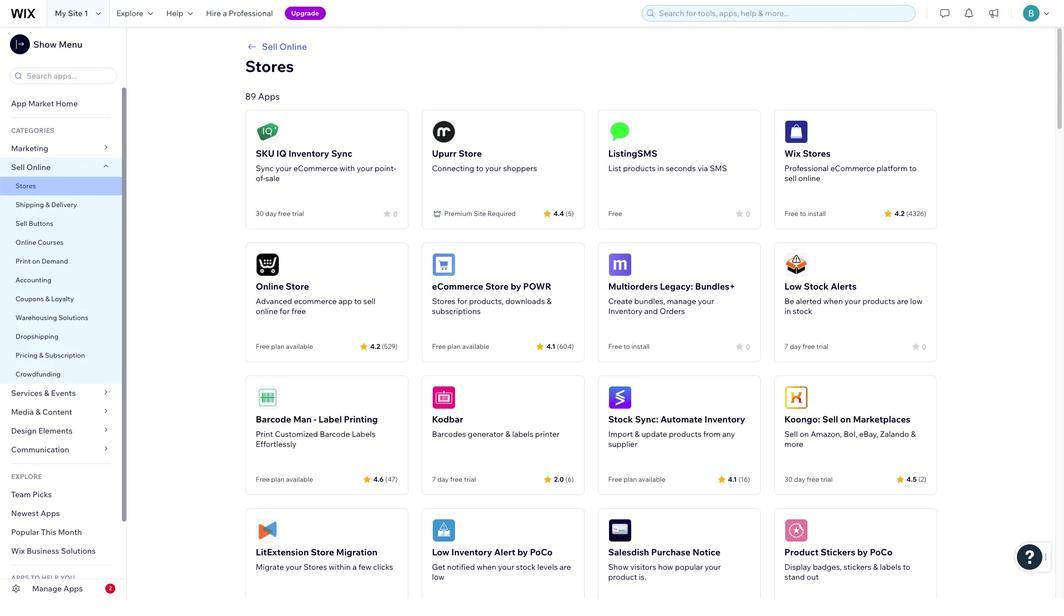 Task type: describe. For each thing, give the bounding box(es) containing it.
(529)
[[382, 342, 398, 351]]

crowdfunding link
[[0, 365, 122, 384]]

month
[[58, 528, 82, 538]]

with
[[340, 164, 355, 174]]

salesdish purchase notice logo image
[[608, 519, 632, 543]]

low inventory alert by poco logo image
[[432, 519, 455, 543]]

products inside listingsms list products in seconds via sms
[[623, 164, 656, 174]]

2.0
[[554, 475, 564, 484]]

my site 1
[[55, 8, 88, 18]]

design elements
[[11, 426, 73, 436]]

sidebar element
[[0, 27, 127, 599]]

multiorders
[[608, 281, 658, 292]]

to
[[31, 574, 40, 583]]

professional for stores
[[785, 164, 829, 174]]

4.2 (4326)
[[895, 209, 927, 218]]

1 horizontal spatial sync
[[331, 148, 352, 159]]

0 horizontal spatial a
[[223, 8, 227, 18]]

show inside button
[[33, 39, 57, 50]]

listingsms list products in seconds via sms
[[608, 148, 727, 174]]

-
[[314, 414, 317, 425]]

accounting link
[[0, 271, 122, 290]]

legacy:
[[660, 281, 693, 292]]

services & events link
[[0, 384, 122, 403]]

ecommerce inside ecommerce store by powr stores for products, downloads & subscriptions
[[432, 281, 483, 292]]

clicks
[[373, 563, 393, 573]]

sell for online store
[[363, 297, 376, 307]]

events
[[51, 389, 76, 399]]

your down iq
[[276, 164, 292, 174]]

sell up amazon,
[[822, 414, 838, 425]]

your inside multiorders legacy: bundles+ create bundles, manage your inventory and orders
[[698, 297, 714, 307]]

sell left "buttons"
[[16, 220, 27, 228]]

free plan available for online
[[256, 343, 313, 351]]

available for printing
[[286, 476, 313, 484]]

0 vertical spatial sell online link
[[245, 40, 937, 53]]

manage
[[32, 584, 62, 594]]

stock inside low inventory alert by poco get notified when your stock levels are low
[[516, 563, 536, 573]]

sku iq inventory sync sync your ecommerce with your point- of-sale
[[256, 148, 396, 184]]

newest apps
[[11, 509, 60, 519]]

marketing link
[[0, 139, 122, 158]]

connecting
[[432, 164, 474, 174]]

shipping & delivery link
[[0, 196, 122, 215]]

0 vertical spatial barcode
[[256, 414, 291, 425]]

any
[[722, 430, 735, 440]]

kodbar
[[432, 414, 463, 425]]

shipping
[[16, 201, 44, 209]]

notified
[[447, 563, 475, 573]]

4.1 for ecommerce store by powr
[[547, 342, 555, 351]]

7 day free trial for barcodes
[[432, 476, 476, 484]]

stores inside litextension store migration migrate your stores within a few clicks
[[304, 563, 327, 573]]

alerts
[[831, 281, 857, 292]]

4.2 (529)
[[370, 342, 398, 351]]

7 day free trial for stock
[[785, 343, 829, 351]]

from
[[704, 430, 721, 440]]

product stickers by poco display badges, stickers & labels to stand out
[[785, 547, 911, 583]]

print inside barcode man - label printing print customized barcode labels effortlessly
[[256, 430, 273, 440]]

low inside low stock alerts be alerted when your products are low in stock
[[910, 297, 923, 307]]

sell down hire a professional link at the top of page
[[262, 41, 278, 52]]

your inside the salesdish purchase notice show visitors how popular your product is.
[[705, 563, 721, 573]]

online for wix
[[799, 174, 821, 184]]

1 vertical spatial on
[[840, 414, 851, 425]]

sell down marketing
[[11, 162, 25, 172]]

on inside sidebar element
[[32, 257, 40, 266]]

sell buttons link
[[0, 215, 122, 233]]

marketplaces
[[853, 414, 911, 425]]

store for migration
[[311, 547, 334, 558]]

& inside ecommerce store by powr stores for products, downloads & subscriptions
[[547, 297, 552, 307]]

online courses
[[16, 238, 64, 247]]

stickers
[[821, 547, 856, 558]]

seconds
[[666, 164, 696, 174]]

4.1 for stock sync: automate inventory
[[728, 475, 737, 484]]

0 horizontal spatial sell online link
[[0, 158, 122, 177]]

home
[[56, 99, 78, 109]]

2.0 (6)
[[554, 475, 574, 484]]

1 vertical spatial solutions
[[61, 547, 96, 557]]

apps for 89 apps
[[258, 91, 280, 102]]

design elements link
[[0, 422, 122, 441]]

media & content link
[[0, 403, 122, 422]]

inventory inside stock sync: automate inventory import & update products from any supplier
[[705, 414, 745, 425]]

courses
[[38, 238, 64, 247]]

menu
[[59, 39, 82, 50]]

list
[[608, 164, 622, 174]]

1 vertical spatial barcode
[[320, 430, 350, 440]]

warehousing solutions link
[[0, 309, 122, 328]]

stock sync: automate inventory import & update products from any supplier
[[608, 414, 745, 450]]

litextension store migration logo image
[[256, 519, 279, 543]]

demand
[[42, 257, 68, 266]]

inventory inside multiorders legacy: bundles+ create bundles, manage your inventory and orders
[[608, 307, 643, 317]]

upurr store logo image
[[432, 120, 455, 144]]

sku iq inventory sync logo image
[[256, 120, 279, 144]]

migrate
[[256, 563, 284, 573]]

koongo: sell on marketplaces logo image
[[785, 386, 808, 410]]

inventory inside sku iq inventory sync sync your ecommerce with your point- of-sale
[[289, 148, 329, 159]]

are inside low stock alerts be alerted when your products are low in stock
[[897, 297, 909, 307]]

& right media
[[36, 407, 41, 417]]

plan for barcode
[[271, 476, 285, 484]]

communication
[[11, 445, 71, 455]]

30 for koongo: sell on marketplaces
[[785, 476, 793, 484]]

manage
[[667, 297, 697, 307]]

4.4
[[554, 209, 564, 218]]

online down marketing
[[26, 162, 51, 172]]

dropshipping link
[[0, 328, 122, 346]]

printer
[[535, 430, 560, 440]]

to up low stock alerts logo
[[800, 210, 806, 218]]

a inside litextension store migration migrate your stores within a few clicks
[[353, 563, 357, 573]]

free down list at top right
[[608, 210, 622, 218]]

& inside product stickers by poco display badges, stickers & labels to stand out
[[873, 563, 879, 573]]

online store advanced ecommerce app to sell online for free
[[256, 281, 376, 317]]

loyalty
[[51, 295, 74, 303]]

2 vertical spatial on
[[800, 430, 809, 440]]

get
[[432, 563, 445, 573]]

trial for barcodes
[[464, 476, 476, 484]]

free for online store
[[256, 343, 270, 351]]

buttons
[[29, 220, 53, 228]]

explore
[[116, 8, 144, 18]]

sell for wix stores
[[785, 174, 797, 184]]

update
[[642, 430, 667, 440]]

30 day free trial for sku
[[256, 210, 304, 218]]

accounting
[[16, 276, 51, 284]]

online courses link
[[0, 233, 122, 252]]

online down "sell buttons"
[[16, 238, 36, 247]]

trial for stock
[[817, 343, 829, 351]]

coupons & loyalty
[[16, 295, 74, 303]]

wix stores logo image
[[785, 120, 808, 144]]

ecommerce inside sku iq inventory sync sync your ecommerce with your point- of-sale
[[294, 164, 338, 174]]

available for stores
[[462, 343, 489, 351]]

upgrade button
[[285, 7, 326, 20]]

purchase
[[651, 547, 691, 558]]

pricing & subscription link
[[0, 346, 122, 365]]

30 for sku iq inventory sync
[[256, 210, 264, 218]]

help
[[166, 8, 183, 18]]

to inside upurr store connecting to your shoppers
[[476, 164, 484, 174]]

to down create
[[624, 343, 630, 351]]

levels
[[538, 563, 558, 573]]

4.4 (5)
[[554, 209, 574, 218]]

professional for a
[[229, 8, 273, 18]]

media
[[11, 407, 34, 417]]

store for advanced
[[286, 281, 309, 292]]

stores inside ecommerce store by powr stores for products, downloads & subscriptions
[[432, 297, 456, 307]]

wix for business
[[11, 547, 25, 557]]

man
[[293, 414, 312, 425]]

when inside low stock alerts be alerted when your products are low in stock
[[824, 297, 843, 307]]

app
[[339, 297, 352, 307]]

listingsms
[[608, 148, 658, 159]]

free to install for wix
[[785, 210, 826, 218]]

4.2 for wix stores
[[895, 209, 905, 218]]

automate
[[661, 414, 703, 425]]

online down upgrade button
[[280, 41, 307, 52]]

0 for multiorders legacy: bundles+
[[746, 343, 750, 351]]

visitors
[[631, 563, 657, 573]]

in inside low stock alerts be alerted when your products are low in stock
[[785, 307, 791, 317]]

apps
[[11, 574, 29, 583]]

89
[[245, 91, 256, 102]]

plan for online
[[271, 343, 285, 351]]

market
[[28, 99, 54, 109]]

stock inside stock sync: automate inventory import & update products from any supplier
[[608, 414, 633, 425]]

& left loyalty
[[45, 295, 50, 303]]

litextension store migration migrate your stores within a few clicks
[[256, 547, 393, 573]]

available for app
[[286, 343, 313, 351]]

coupons & loyalty link
[[0, 290, 122, 309]]

zalando
[[880, 430, 909, 440]]

sell down koongo:
[[785, 430, 798, 440]]

product stickers by poco logo image
[[785, 519, 808, 543]]

& inside 'kodbar barcodes generator & labels printer'
[[506, 430, 511, 440]]

upgrade
[[291, 9, 319, 17]]

4.6
[[373, 475, 384, 484]]

labels
[[352, 430, 376, 440]]

trial for iq
[[292, 210, 304, 218]]

poco inside product stickers by poco display badges, stickers & labels to stand out
[[870, 547, 893, 558]]

Search apps... field
[[23, 68, 113, 84]]

inventory inside low inventory alert by poco get notified when your stock levels are low
[[452, 547, 492, 558]]

few
[[359, 563, 372, 573]]

free for ecommerce store by powr
[[432, 343, 446, 351]]

explore
[[11, 473, 42, 481]]

7 for barcodes
[[432, 476, 436, 484]]

low for low stock alerts
[[785, 281, 802, 292]]

sku
[[256, 148, 275, 159]]

ecommerce store by powr logo image
[[432, 253, 455, 277]]



Task type: vqa. For each thing, say whether or not it's contained in the screenshot.


Task type: locate. For each thing, give the bounding box(es) containing it.
1 horizontal spatial stock
[[793, 307, 813, 317]]

by inside low inventory alert by poco get notified when your stock levels are low
[[518, 547, 528, 558]]

30 day free trial
[[256, 210, 304, 218], [785, 476, 833, 484]]

wix business solutions link
[[0, 542, 122, 561]]

0 vertical spatial on
[[32, 257, 40, 266]]

to inside online store advanced ecommerce app to sell online for free
[[354, 297, 362, 307]]

store up 'products,' at the left of page
[[485, 281, 509, 292]]

free inside online store advanced ecommerce app to sell online for free
[[292, 307, 306, 317]]

stock left levels
[[516, 563, 536, 573]]

30
[[256, 210, 264, 218], [785, 476, 793, 484]]

a left few
[[353, 563, 357, 573]]

your inside low inventory alert by poco get notified when your stock levels are low
[[498, 563, 514, 573]]

your inside upurr store connecting to your shoppers
[[485, 164, 502, 174]]

in left seconds
[[658, 164, 664, 174]]

when down alert
[[477, 563, 497, 573]]

newest apps link
[[0, 504, 122, 523]]

1 vertical spatial print
[[256, 430, 273, 440]]

in inside listingsms list products in seconds via sms
[[658, 164, 664, 174]]

wix inside sidebar element
[[11, 547, 25, 557]]

your left the shoppers
[[485, 164, 502, 174]]

on left demand
[[32, 257, 40, 266]]

0 horizontal spatial 7 day free trial
[[432, 476, 476, 484]]

stock up alerted
[[804, 281, 829, 292]]

pricing & subscription
[[16, 351, 85, 360]]

0 vertical spatial stock
[[793, 307, 813, 317]]

coupons
[[16, 295, 44, 303]]

plan down subscriptions
[[447, 343, 461, 351]]

7 right '(47)'
[[432, 476, 436, 484]]

when down the alerts
[[824, 297, 843, 307]]

sell inside wix stores professional ecommerce platform to sell online
[[785, 174, 797, 184]]

wix inside wix stores professional ecommerce platform to sell online
[[785, 148, 801, 159]]

ecommerce inside wix stores professional ecommerce platform to sell online
[[831, 164, 875, 174]]

free for stock sync: automate inventory
[[608, 476, 622, 484]]

show inside the salesdish purchase notice show visitors how popular your product is.
[[608, 563, 629, 573]]

1 horizontal spatial labels
[[880, 563, 901, 573]]

labels right stickers
[[880, 563, 901, 573]]

4.1
[[547, 342, 555, 351], [728, 475, 737, 484]]

0 for listingsms
[[746, 210, 750, 218]]

app
[[11, 99, 27, 109]]

0 horizontal spatial 4.1
[[547, 342, 555, 351]]

& inside koongo: sell on marketplaces sell on amazon, bol, ebay, zalando & more
[[911, 430, 916, 440]]

0 vertical spatial 30 day free trial
[[256, 210, 304, 218]]

day
[[265, 210, 277, 218], [790, 343, 801, 351], [438, 476, 449, 484], [794, 476, 806, 484]]

popular this month link
[[0, 523, 122, 542]]

products for stock sync: automate inventory
[[669, 430, 702, 440]]

sell buttons
[[16, 220, 53, 228]]

supplier
[[608, 440, 638, 450]]

help button
[[160, 0, 199, 27]]

wix for stores
[[785, 148, 801, 159]]

2 horizontal spatial products
[[863, 297, 895, 307]]

apps for manage apps
[[64, 584, 83, 594]]

store up ecommerce
[[286, 281, 309, 292]]

0 for low stock alerts
[[922, 343, 927, 351]]

store inside upurr store connecting to your shoppers
[[459, 148, 482, 159]]

stock inside low stock alerts be alerted when your products are low in stock
[[804, 281, 829, 292]]

professional down wix stores logo
[[785, 164, 829, 174]]

1 vertical spatial when
[[477, 563, 497, 573]]

stock down low stock alerts logo
[[793, 307, 813, 317]]

print inside sidebar element
[[16, 257, 31, 266]]

1 vertical spatial a
[[353, 563, 357, 573]]

1 horizontal spatial 7 day free trial
[[785, 343, 829, 351]]

1 horizontal spatial are
[[897, 297, 909, 307]]

0 for sku iq inventory sync
[[394, 210, 398, 218]]

your down the alerts
[[845, 297, 861, 307]]

store for by
[[485, 281, 509, 292]]

low for low inventory alert by poco
[[432, 547, 450, 558]]

1 vertical spatial low
[[432, 547, 450, 558]]

store inside online store advanced ecommerce app to sell online for free
[[286, 281, 309, 292]]

iq
[[277, 148, 287, 159]]

print up the accounting on the left
[[16, 257, 31, 266]]

1 horizontal spatial professional
[[785, 164, 829, 174]]

1 horizontal spatial ecommerce
[[432, 281, 483, 292]]

1 horizontal spatial free to install
[[785, 210, 826, 218]]

media & content
[[11, 407, 72, 417]]

for inside ecommerce store by powr stores for products, downloads & subscriptions
[[457, 297, 468, 307]]

30 day free trial down sale
[[256, 210, 304, 218]]

shipping & delivery
[[16, 201, 77, 209]]

0 horizontal spatial free to install
[[608, 343, 650, 351]]

sell online down marketing
[[11, 162, 51, 172]]

is.
[[639, 573, 647, 583]]

2 horizontal spatial on
[[840, 414, 851, 425]]

app market home
[[11, 99, 78, 109]]

2 poco from the left
[[870, 547, 893, 558]]

on down koongo:
[[800, 430, 809, 440]]

sell online down upgrade button
[[262, 41, 307, 52]]

sell online inside sidebar element
[[11, 162, 51, 172]]

kodbar  logo image
[[432, 386, 455, 410]]

more
[[785, 440, 804, 450]]

plan down the effortlessly
[[271, 476, 285, 484]]

day for iq
[[265, 210, 277, 218]]

1 horizontal spatial on
[[800, 430, 809, 440]]

0 horizontal spatial barcode
[[256, 414, 291, 425]]

1 vertical spatial 4.1
[[728, 475, 737, 484]]

1 vertical spatial sell online
[[11, 162, 51, 172]]

wix business solutions
[[11, 547, 96, 557]]

1 vertical spatial wix
[[11, 547, 25, 557]]

plan down supplier
[[624, 476, 637, 484]]

0 vertical spatial online
[[799, 174, 821, 184]]

1 vertical spatial 7
[[432, 476, 436, 484]]

free for wix stores
[[785, 210, 799, 218]]

& left events
[[44, 389, 49, 399]]

point-
[[375, 164, 396, 174]]

0 horizontal spatial in
[[658, 164, 664, 174]]

available for import
[[639, 476, 666, 484]]

0 horizontal spatial poco
[[530, 547, 553, 558]]

free plan available down advanced
[[256, 343, 313, 351]]

your inside litextension store migration migrate your stores within a few clicks
[[286, 563, 302, 573]]

inventory up any
[[705, 414, 745, 425]]

warehousing solutions
[[16, 314, 88, 322]]

product
[[785, 547, 819, 558]]

plan for stock
[[624, 476, 637, 484]]

upurr store connecting to your shoppers
[[432, 148, 537, 174]]

2 vertical spatial products
[[669, 430, 702, 440]]

2 vertical spatial apps
[[64, 584, 83, 594]]

site right premium
[[474, 210, 486, 218]]

poco inside low inventory alert by poco get notified when your stock levels are low
[[530, 547, 553, 558]]

are inside low inventory alert by poco get notified when your stock levels are low
[[560, 563, 571, 573]]

0 vertical spatial show
[[33, 39, 57, 50]]

free for koongo:
[[807, 476, 819, 484]]

free down barcodes
[[450, 476, 463, 484]]

0 vertical spatial wix
[[785, 148, 801, 159]]

0 vertical spatial 30
[[256, 210, 264, 218]]

your inside low stock alerts be alerted when your products are low in stock
[[845, 297, 861, 307]]

categories
[[11, 126, 54, 135]]

sync up the with
[[331, 148, 352, 159]]

0 horizontal spatial stock
[[608, 414, 633, 425]]

online inside wix stores professional ecommerce platform to sell online
[[799, 174, 821, 184]]

(4326)
[[907, 209, 927, 218]]

free plan available for barcode
[[256, 476, 313, 484]]

7 for stock
[[785, 343, 789, 351]]

30 day free trial for koongo:
[[785, 476, 833, 484]]

by for ecommerce
[[511, 281, 521, 292]]

free plan available down subscriptions
[[432, 343, 489, 351]]

marketing
[[11, 144, 48, 154]]

1 horizontal spatial 4.2
[[895, 209, 905, 218]]

your down notice
[[705, 563, 721, 573]]

free to install up low stock alerts logo
[[785, 210, 826, 218]]

(6)
[[566, 475, 574, 484]]

a right hire
[[223, 8, 227, 18]]

1 horizontal spatial stock
[[804, 281, 829, 292]]

0 vertical spatial a
[[223, 8, 227, 18]]

0 vertical spatial low
[[910, 297, 923, 307]]

1 vertical spatial sell
[[363, 297, 376, 307]]

ecommerce left "platform"
[[831, 164, 875, 174]]

2 horizontal spatial apps
[[258, 91, 280, 102]]

low inside low inventory alert by poco get notified when your stock levels are low
[[432, 573, 445, 583]]

1 vertical spatial stock
[[516, 563, 536, 573]]

& right generator
[[506, 430, 511, 440]]

1 horizontal spatial wix
[[785, 148, 801, 159]]

1 vertical spatial 30
[[785, 476, 793, 484]]

1 horizontal spatial barcode
[[320, 430, 350, 440]]

products for low stock alerts
[[863, 297, 895, 307]]

via
[[698, 164, 708, 174]]

products inside stock sync: automate inventory import & update products from any supplier
[[669, 430, 702, 440]]

to inside wix stores professional ecommerce platform to sell online
[[910, 164, 917, 174]]

1 vertical spatial apps
[[41, 509, 60, 519]]

stores up 89 apps
[[245, 57, 294, 76]]

trial for sell
[[821, 476, 833, 484]]

apps right 89
[[258, 91, 280, 102]]

multiorders legacy: bundles+ logo image
[[608, 253, 632, 277]]

sell
[[785, 174, 797, 184], [363, 297, 376, 307]]

professional inside wix stores professional ecommerce platform to sell online
[[785, 164, 829, 174]]

1 poco from the left
[[530, 547, 553, 558]]

by inside product stickers by poco display badges, stickers & labels to stand out
[[858, 547, 868, 558]]

1 horizontal spatial 7
[[785, 343, 789, 351]]

free down alerted
[[803, 343, 815, 351]]

barcodes
[[432, 430, 466, 440]]

communication link
[[0, 441, 122, 460]]

1 horizontal spatial low
[[785, 281, 802, 292]]

1 horizontal spatial a
[[353, 563, 357, 573]]

& left delivery
[[45, 201, 50, 209]]

day for stock
[[790, 343, 801, 351]]

to inside product stickers by poco display badges, stickers & labels to stand out
[[903, 563, 911, 573]]

display
[[785, 563, 811, 573]]

store up connecting
[[459, 148, 482, 159]]

4.2 left (529) on the left bottom
[[370, 342, 380, 351]]

0 horizontal spatial stock
[[516, 563, 536, 573]]

stickers
[[844, 563, 872, 573]]

1 vertical spatial labels
[[880, 563, 901, 573]]

stores inside sidebar element
[[16, 182, 36, 190]]

manage apps
[[32, 584, 83, 594]]

4.1 left "(16)"
[[728, 475, 737, 484]]

effortlessly
[[256, 440, 297, 450]]

by inside ecommerce store by powr stores for products, downloads & subscriptions
[[511, 281, 521, 292]]

7 day free trial down alerted
[[785, 343, 829, 351]]

available down ecommerce
[[286, 343, 313, 351]]

0 vertical spatial in
[[658, 164, 664, 174]]

my
[[55, 8, 66, 18]]

1 vertical spatial products
[[863, 297, 895, 307]]

apps to help you
[[11, 574, 75, 583]]

1 horizontal spatial site
[[474, 210, 486, 218]]

0 vertical spatial low
[[785, 281, 802, 292]]

you
[[60, 574, 75, 583]]

show down salesdish at the bottom of the page
[[608, 563, 629, 573]]

store inside ecommerce store by powr stores for products, downloads & subscriptions
[[485, 281, 509, 292]]

free for sku
[[278, 210, 291, 218]]

by right alert
[[518, 547, 528, 558]]

4.2 left (4326)
[[895, 209, 905, 218]]

free to install down and
[[608, 343, 650, 351]]

0 vertical spatial 4.1
[[547, 342, 555, 351]]

sell inside online store advanced ecommerce app to sell online for free
[[363, 297, 376, 307]]

listingsms logo image
[[608, 120, 632, 144]]

free plan available down supplier
[[608, 476, 666, 484]]

design
[[11, 426, 37, 436]]

online up advanced
[[256, 281, 284, 292]]

1 vertical spatial install
[[632, 343, 650, 351]]

popular
[[675, 563, 703, 573]]

customized
[[275, 430, 318, 440]]

barcode down barcode man - label printing logo at the bottom left of page
[[256, 414, 291, 425]]

0 vertical spatial solutions
[[58, 314, 88, 322]]

Search for tools, apps, help & more... field
[[656, 6, 912, 21]]

low inside low stock alerts be alerted when your products are low in stock
[[785, 281, 802, 292]]

site for premium
[[474, 210, 486, 218]]

4.2
[[895, 209, 905, 218], [370, 342, 380, 351]]

7 day free trial down barcodes
[[432, 476, 476, 484]]

to right app
[[354, 297, 362, 307]]

0 vertical spatial 4.2
[[895, 209, 905, 218]]

1 horizontal spatial show
[[608, 563, 629, 573]]

0 horizontal spatial install
[[632, 343, 650, 351]]

free plan available down the effortlessly
[[256, 476, 313, 484]]

1 vertical spatial are
[[560, 563, 571, 573]]

koongo: sell on marketplaces sell on amazon, bol, ebay, zalando & more
[[785, 414, 916, 450]]

day down sale
[[265, 210, 277, 218]]

koongo:
[[785, 414, 821, 425]]

inventory right iq
[[289, 148, 329, 159]]

0 horizontal spatial low
[[432, 573, 445, 583]]

& right import
[[635, 430, 640, 440]]

how
[[658, 563, 673, 573]]

1 horizontal spatial 30 day free trial
[[785, 476, 833, 484]]

sell
[[262, 41, 278, 52], [11, 162, 25, 172], [16, 220, 27, 228], [822, 414, 838, 425], [785, 430, 798, 440]]

show menu
[[33, 39, 82, 50]]

ecommerce up subscriptions
[[432, 281, 483, 292]]

plan down advanced
[[271, 343, 285, 351]]

1 vertical spatial show
[[608, 563, 629, 573]]

free left app
[[292, 307, 306, 317]]

amazon,
[[811, 430, 842, 440]]

inventory left and
[[608, 307, 643, 317]]

online
[[280, 41, 307, 52], [26, 162, 51, 172], [16, 238, 36, 247], [256, 281, 284, 292]]

0 horizontal spatial products
[[623, 164, 656, 174]]

day down barcodes
[[438, 476, 449, 484]]

0 horizontal spatial ecommerce
[[294, 164, 338, 174]]

labels inside product stickers by poco display badges, stickers & labels to stand out
[[880, 563, 901, 573]]

day for sell
[[794, 476, 806, 484]]

free down sale
[[278, 210, 291, 218]]

available down subscriptions
[[462, 343, 489, 351]]

& down powr
[[547, 297, 552, 307]]

free for barcode man - label printing
[[256, 476, 270, 484]]

0 horizontal spatial on
[[32, 257, 40, 266]]

by for product
[[858, 547, 868, 558]]

free
[[608, 210, 622, 218], [785, 210, 799, 218], [256, 343, 270, 351], [432, 343, 446, 351], [608, 343, 622, 351], [256, 476, 270, 484], [608, 476, 622, 484]]

& inside 'link'
[[44, 389, 49, 399]]

free for low
[[803, 343, 815, 351]]

0 vertical spatial labels
[[512, 430, 534, 440]]

install for wix
[[808, 210, 826, 218]]

pricing
[[16, 351, 38, 360]]

site left 1
[[68, 8, 83, 18]]

1 horizontal spatial in
[[785, 307, 791, 317]]

1 vertical spatial 4.2
[[370, 342, 380, 351]]

0 horizontal spatial show
[[33, 39, 57, 50]]

labels inside 'kodbar barcodes generator & labels printer'
[[512, 430, 534, 440]]

online down online store logo in the left of the page
[[256, 307, 278, 317]]

plan
[[271, 343, 285, 351], [447, 343, 461, 351], [271, 476, 285, 484], [624, 476, 637, 484]]

sale
[[265, 174, 280, 184]]

install for multiorders
[[632, 343, 650, 351]]

& right stickers
[[873, 563, 879, 573]]

free plan available for ecommerce
[[432, 343, 489, 351]]

4.2 for online store
[[370, 342, 380, 351]]

0 horizontal spatial wix
[[11, 547, 25, 557]]

free to install
[[785, 210, 826, 218], [608, 343, 650, 351]]

barcode down label
[[320, 430, 350, 440]]

1 horizontal spatial sell online link
[[245, 40, 937, 53]]

plan for ecommerce
[[447, 343, 461, 351]]

on up bol,
[[840, 414, 851, 425]]

install down and
[[632, 343, 650, 351]]

premium
[[444, 210, 472, 218]]

for left ecommerce
[[280, 307, 290, 317]]

& right pricing
[[39, 351, 43, 360]]

& inside stock sync: automate inventory import & update products from any supplier
[[635, 430, 640, 440]]

0 vertical spatial stock
[[804, 281, 829, 292]]

0 vertical spatial 7 day free trial
[[785, 343, 829, 351]]

0 horizontal spatial sell
[[363, 297, 376, 307]]

when
[[824, 297, 843, 307], [477, 563, 497, 573]]

stock
[[804, 281, 829, 292], [608, 414, 633, 425]]

downloads
[[506, 297, 545, 307]]

professional right hire
[[229, 8, 273, 18]]

site for my
[[68, 8, 83, 18]]

free for multiorders legacy: bundles+
[[608, 343, 622, 351]]

low
[[785, 281, 802, 292], [432, 547, 450, 558]]

stores inside wix stores professional ecommerce platform to sell online
[[803, 148, 831, 159]]

free plan available
[[256, 343, 313, 351], [432, 343, 489, 351], [256, 476, 313, 484], [608, 476, 666, 484]]

apps inside newest apps link
[[41, 509, 60, 519]]

sell down wix stores logo
[[785, 174, 797, 184]]

low inside low inventory alert by poco get notified when your stock levels are low
[[432, 547, 450, 558]]

free down amazon,
[[807, 476, 819, 484]]

0 vertical spatial products
[[623, 164, 656, 174]]

(47)
[[385, 475, 398, 484]]

online inside online store advanced ecommerce app to sell online for free
[[256, 307, 278, 317]]

0 horizontal spatial sync
[[256, 164, 274, 174]]

popular this month
[[11, 528, 82, 538]]

to right stickers
[[903, 563, 911, 573]]

1 vertical spatial online
[[256, 307, 278, 317]]

stores left within
[[304, 563, 327, 573]]

apps up this
[[41, 509, 60, 519]]

professional inside hire a professional link
[[229, 8, 273, 18]]

your down alert
[[498, 563, 514, 573]]

sync:
[[635, 414, 659, 425]]

premium site required
[[444, 210, 516, 218]]

apps for newest apps
[[41, 509, 60, 519]]

low up the 'be'
[[785, 281, 802, 292]]

store inside litextension store migration migrate your stores within a few clicks
[[311, 547, 334, 558]]

to
[[476, 164, 484, 174], [910, 164, 917, 174], [800, 210, 806, 218], [354, 297, 362, 307], [624, 343, 630, 351], [903, 563, 911, 573]]

0 vertical spatial apps
[[258, 91, 280, 102]]

30 down of-
[[256, 210, 264, 218]]

bundles,
[[634, 297, 665, 307]]

your right the with
[[357, 164, 373, 174]]

are
[[897, 297, 909, 307], [560, 563, 571, 573]]

sync down sku on the top of page
[[256, 164, 274, 174]]

0 horizontal spatial online
[[256, 307, 278, 317]]

free to install for multiorders
[[608, 343, 650, 351]]

1 vertical spatial professional
[[785, 164, 829, 174]]

app market home link
[[0, 94, 122, 113]]

0 horizontal spatial professional
[[229, 8, 273, 18]]

to right connecting
[[476, 164, 484, 174]]

dropshipping
[[16, 333, 59, 341]]

when inside low inventory alert by poco get notified when your stock levels are low
[[477, 563, 497, 573]]

platform
[[877, 164, 908, 174]]

1 vertical spatial sell online link
[[0, 158, 122, 177]]

free for kodbar
[[450, 476, 463, 484]]

0 horizontal spatial labels
[[512, 430, 534, 440]]

stock sync: automate inventory logo image
[[608, 386, 632, 410]]

1 horizontal spatial sell online
[[262, 41, 307, 52]]

1 horizontal spatial poco
[[870, 547, 893, 558]]

online store logo image
[[256, 253, 279, 277]]

1 vertical spatial free to install
[[608, 343, 650, 351]]

0 horizontal spatial apps
[[41, 509, 60, 519]]

for
[[457, 297, 468, 307], [280, 307, 290, 317]]

products inside low stock alerts be alerted when your products are low in stock
[[863, 297, 895, 307]]

available down update
[[639, 476, 666, 484]]

store for connecting
[[459, 148, 482, 159]]

0 vertical spatial print
[[16, 257, 31, 266]]

barcode man - label printing logo image
[[256, 386, 279, 410]]

0 vertical spatial when
[[824, 297, 843, 307]]

stock inside low stock alerts be alerted when your products are low in stock
[[793, 307, 813, 317]]

low up 'get'
[[432, 547, 450, 558]]

free plan available for stock
[[608, 476, 666, 484]]

labels left 'printer'
[[512, 430, 534, 440]]

ebay,
[[859, 430, 879, 440]]

0 horizontal spatial 30
[[256, 210, 264, 218]]

kodbar barcodes generator & labels printer
[[432, 414, 560, 440]]

inventory up the notified
[[452, 547, 492, 558]]

online for online
[[256, 307, 278, 317]]

1 vertical spatial sync
[[256, 164, 274, 174]]

day for barcodes
[[438, 476, 449, 484]]

1 vertical spatial 7 day free trial
[[432, 476, 476, 484]]

shoppers
[[503, 164, 537, 174]]

warehousing
[[16, 314, 57, 322]]

alert
[[494, 547, 516, 558]]

4.1 left (604)
[[547, 342, 555, 351]]

in left alerted
[[785, 307, 791, 317]]

available
[[286, 343, 313, 351], [462, 343, 489, 351], [286, 476, 313, 484], [639, 476, 666, 484]]

required
[[488, 210, 516, 218]]

printing
[[344, 414, 378, 425]]

online inside online store advanced ecommerce app to sell online for free
[[256, 281, 284, 292]]

poco
[[530, 547, 553, 558], [870, 547, 893, 558]]

low stock alerts logo image
[[785, 253, 808, 277]]

wix down wix stores logo
[[785, 148, 801, 159]]

for inside online store advanced ecommerce app to sell online for free
[[280, 307, 290, 317]]

print on demand link
[[0, 252, 122, 271]]

1
[[84, 8, 88, 18]]



